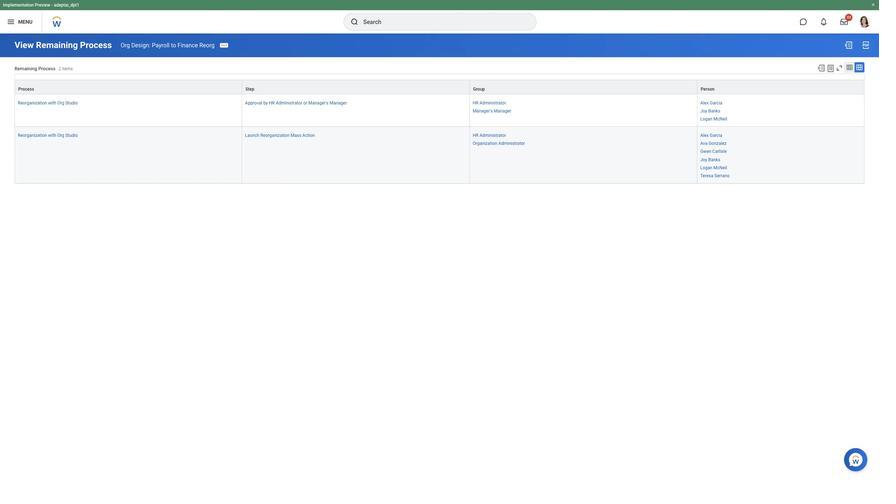 Task type: describe. For each thing, give the bounding box(es) containing it.
teresa serrano
[[700, 173, 730, 178]]

2 alex from the top
[[700, 133, 709, 138]]

1 banks from the top
[[708, 109, 720, 114]]

person button
[[697, 80, 864, 94]]

org design: payroll to finance reorg
[[121, 42, 215, 49]]

approval by hr administrator or manager's manager link
[[245, 99, 347, 106]]

approval
[[245, 100, 262, 106]]

close environment banner image
[[871, 3, 875, 7]]

approval by hr administrator or manager's manager
[[245, 100, 347, 106]]

hr for action
[[473, 133, 478, 138]]

view printable version (pdf) image
[[862, 41, 870, 50]]

view
[[15, 40, 34, 50]]

reorganization for approval
[[18, 100, 47, 106]]

organization administrator link
[[473, 140, 525, 146]]

gonzalez
[[709, 141, 727, 146]]

view remaining process main content
[[0, 33, 879, 190]]

3 row from the top
[[15, 127, 864, 183]]

launch reorganization mass action link
[[245, 132, 315, 138]]

items
[[62, 66, 73, 71]]

step
[[245, 87, 254, 92]]

expand table image
[[856, 64, 863, 71]]

org design: payroll to finance reorg link
[[121, 42, 215, 49]]

or
[[303, 100, 307, 106]]

remaining process 2 items
[[15, 66, 73, 71]]

33
[[847, 15, 851, 19]]

hr administrator for manager's
[[473, 100, 506, 106]]

1 joy from the top
[[700, 109, 707, 114]]

reorganization with org studio link for launch
[[18, 132, 78, 138]]

1 vertical spatial remaining
[[15, 66, 37, 71]]

toolbar inside view remaining process main content
[[814, 62, 864, 74]]

view remaining process
[[15, 40, 112, 50]]

2 horizontal spatial process
[[80, 40, 112, 50]]

hr administrator link for organization
[[473, 132, 506, 138]]

gwen
[[700, 149, 711, 154]]

studio for approval
[[65, 100, 78, 106]]

teresa
[[700, 173, 713, 178]]

export to excel image for view remaining process
[[844, 41, 853, 50]]

1 joy banks link from the top
[[700, 107, 720, 114]]

preview
[[35, 3, 50, 8]]

implementation preview -   adeptai_dpt1
[[3, 3, 79, 8]]

ava gonzalez link
[[700, 140, 727, 146]]

export to excel image for remaining process
[[817, 64, 825, 72]]

reorganization for launch
[[18, 133, 47, 138]]

design:
[[131, 42, 150, 49]]

implementation
[[3, 3, 34, 8]]

gwen carlisle
[[700, 149, 727, 154]]

ava gonzalez
[[700, 141, 727, 146]]

launch
[[245, 133, 259, 138]]

2 logan mcneil link from the top
[[700, 164, 727, 170]]

logan for second logan mcneil link from the top of the view remaining process main content
[[700, 165, 712, 170]]

export to worksheets image
[[826, 64, 835, 73]]

reorganization with org studio for launch reorganization mass action
[[18, 133, 78, 138]]

serrano
[[714, 173, 730, 178]]

with for launch reorganization mass action
[[48, 133, 56, 138]]

organization administrator
[[473, 141, 525, 146]]

logan for second logan mcneil link from the bottom
[[700, 117, 712, 122]]

2 banks from the top
[[708, 157, 720, 162]]

2 joy from the top
[[700, 157, 707, 162]]

manager's inside manager's manager link
[[473, 109, 493, 114]]

gwen carlisle link
[[700, 148, 727, 154]]

adeptai_dpt1
[[54, 3, 79, 8]]

reorganization inside launch reorganization mass action link
[[260, 133, 290, 138]]

group button
[[470, 80, 697, 94]]

manager's manager link
[[473, 107, 511, 114]]

reorganization with org studio for approval by hr administrator or manager's manager
[[18, 100, 78, 106]]



Task type: locate. For each thing, give the bounding box(es) containing it.
1 vertical spatial alex
[[700, 133, 709, 138]]

1 alex garcia from the top
[[700, 100, 722, 106]]

garcia
[[710, 100, 722, 106], [710, 133, 722, 138]]

1 hr administrator from the top
[[473, 100, 506, 106]]

ava
[[700, 141, 707, 146]]

process button
[[15, 80, 242, 94]]

2 logan mcneil from the top
[[700, 165, 727, 170]]

2 hr administrator from the top
[[473, 133, 506, 138]]

toolbar
[[814, 62, 864, 74]]

hr administrator
[[473, 100, 506, 106], [473, 133, 506, 138]]

1 vertical spatial logan mcneil
[[700, 165, 727, 170]]

1 hr administrator link from the top
[[473, 99, 506, 106]]

garcia up ava gonzalez link
[[710, 133, 722, 138]]

manager's
[[308, 100, 328, 106], [473, 109, 493, 114]]

export to excel image left export to worksheets image
[[817, 64, 825, 72]]

menu banner
[[0, 0, 879, 33]]

manager down step popup button
[[330, 100, 347, 106]]

hr down group
[[473, 100, 478, 106]]

1 horizontal spatial process
[[38, 66, 55, 71]]

alex up ava
[[700, 133, 709, 138]]

studio
[[65, 100, 78, 106], [65, 133, 78, 138]]

0 vertical spatial manager's
[[308, 100, 328, 106]]

1 studio from the top
[[65, 100, 78, 106]]

administrator right organization
[[498, 141, 525, 146]]

joy down person on the top
[[700, 109, 707, 114]]

reorganization
[[18, 100, 47, 106], [18, 133, 47, 138], [260, 133, 290, 138]]

1 vertical spatial alex garcia link
[[700, 132, 722, 138]]

0 vertical spatial with
[[48, 100, 56, 106]]

0 vertical spatial reorganization with org studio link
[[18, 99, 78, 106]]

joy banks link
[[700, 107, 720, 114], [700, 156, 720, 162]]

hr
[[269, 100, 275, 106], [473, 100, 478, 106], [473, 133, 478, 138]]

logan mcneil for second logan mcneil link from the top of the view remaining process main content
[[700, 165, 727, 170]]

logan mcneil for second logan mcneil link from the bottom
[[700, 117, 727, 122]]

2 hr administrator link from the top
[[473, 132, 506, 138]]

0 vertical spatial hr administrator link
[[473, 99, 506, 106]]

0 vertical spatial process
[[80, 40, 112, 50]]

1 vertical spatial hr administrator link
[[473, 132, 506, 138]]

justify image
[[7, 17, 15, 26]]

remaining down view
[[15, 66, 37, 71]]

0 vertical spatial mcneil
[[713, 117, 727, 122]]

1 logan from the top
[[700, 117, 712, 122]]

hr up organization
[[473, 133, 478, 138]]

0 horizontal spatial export to excel image
[[817, 64, 825, 72]]

logan
[[700, 117, 712, 122], [700, 165, 712, 170]]

0 vertical spatial alex
[[700, 100, 709, 106]]

1 joy banks from the top
[[700, 109, 720, 114]]

manager's manager
[[473, 109, 511, 114]]

joy banks down the gwen carlisle
[[700, 157, 720, 162]]

1 vertical spatial logan mcneil link
[[700, 164, 727, 170]]

inbox large image
[[840, 18, 848, 25]]

alex down person on the top
[[700, 100, 709, 106]]

1 vertical spatial garcia
[[710, 133, 722, 138]]

1 with from the top
[[48, 100, 56, 106]]

mass
[[291, 133, 301, 138]]

mcneil
[[713, 117, 727, 122], [713, 165, 727, 170]]

organization
[[473, 141, 497, 146]]

administrator for organization administrator link
[[498, 141, 525, 146]]

alex garcia link
[[700, 99, 722, 106], [700, 132, 722, 138]]

2 vertical spatial org
[[57, 133, 64, 138]]

1 vertical spatial reorganization with org studio
[[18, 133, 78, 138]]

administrator up manager's manager link
[[480, 100, 506, 106]]

2 mcneil from the top
[[713, 165, 727, 170]]

joy banks for 1st joy banks link from the top of the view remaining process main content
[[700, 109, 720, 114]]

reorganization with org studio link
[[18, 99, 78, 106], [18, 132, 78, 138]]

2 joy banks link from the top
[[700, 156, 720, 162]]

manager's down group
[[473, 109, 493, 114]]

0 vertical spatial logan mcneil link
[[700, 115, 727, 122]]

0 vertical spatial joy
[[700, 109, 707, 114]]

logan mcneil up ava gonzalez link
[[700, 117, 727, 122]]

administrator for hr administrator link corresponding to manager's
[[480, 100, 506, 106]]

1 vertical spatial studio
[[65, 133, 78, 138]]

hr administrator link up manager's manager link
[[473, 99, 506, 106]]

group
[[473, 87, 485, 92]]

1 vertical spatial alex garcia
[[700, 133, 722, 138]]

profile logan mcneil image
[[859, 16, 870, 29]]

process inside popup button
[[18, 87, 34, 92]]

2 reorganization with org studio link from the top
[[18, 132, 78, 138]]

banks
[[708, 109, 720, 114], [708, 157, 720, 162]]

person
[[701, 87, 714, 92]]

1 vertical spatial joy banks link
[[700, 156, 720, 162]]

reorganization with org studio link for approval
[[18, 99, 78, 106]]

2 garcia from the top
[[710, 133, 722, 138]]

0 vertical spatial hr administrator
[[473, 100, 506, 106]]

logan up ava
[[700, 117, 712, 122]]

fullscreen image
[[835, 64, 843, 72]]

2 row from the top
[[15, 94, 864, 127]]

0 horizontal spatial process
[[18, 87, 34, 92]]

administrator
[[276, 100, 302, 106], [480, 100, 506, 106], [480, 133, 506, 138], [498, 141, 525, 146]]

remaining up 2
[[36, 40, 78, 50]]

action
[[302, 133, 315, 138]]

manager up organization administrator link
[[494, 109, 511, 114]]

0 vertical spatial garcia
[[710, 100, 722, 106]]

alex garcia down person on the top
[[700, 100, 722, 106]]

hr administrator up organization
[[473, 133, 506, 138]]

org for launch reorganization mass action
[[57, 133, 64, 138]]

alex garcia up ava gonzalez link
[[700, 133, 722, 138]]

alex garcia link down person on the top
[[700, 99, 722, 106]]

joy
[[700, 109, 707, 114], [700, 157, 707, 162]]

0 vertical spatial export to excel image
[[844, 41, 853, 50]]

reorg
[[199, 42, 215, 49]]

Search Workday  search field
[[363, 14, 521, 30]]

studio for launch
[[65, 133, 78, 138]]

logan mcneil link
[[700, 115, 727, 122], [700, 164, 727, 170]]

1 vertical spatial export to excel image
[[817, 64, 825, 72]]

logan mcneil
[[700, 117, 727, 122], [700, 165, 727, 170]]

2 reorganization with org studio from the top
[[18, 133, 78, 138]]

1 vertical spatial org
[[57, 100, 64, 106]]

2 studio from the top
[[65, 133, 78, 138]]

garcia for 1st the alex garcia link from the bottom of the view remaining process main content
[[710, 133, 722, 138]]

hr administrator link for manager's
[[473, 99, 506, 106]]

manager's right or
[[308, 100, 328, 106]]

to
[[171, 42, 176, 49]]

0 vertical spatial alex garcia
[[700, 100, 722, 106]]

1 reorganization with org studio from the top
[[18, 100, 78, 106]]

process
[[80, 40, 112, 50], [38, 66, 55, 71], [18, 87, 34, 92]]

finance
[[178, 42, 198, 49]]

1 logan mcneil link from the top
[[700, 115, 727, 122]]

manager's inside approval by hr administrator or manager's manager link
[[308, 100, 328, 106]]

payroll
[[152, 42, 170, 49]]

menu
[[18, 19, 32, 25]]

1 vertical spatial hr administrator
[[473, 133, 506, 138]]

administrator up organization administrator link
[[480, 133, 506, 138]]

with
[[48, 100, 56, 106], [48, 133, 56, 138]]

1 vertical spatial reorganization with org studio link
[[18, 132, 78, 138]]

step button
[[242, 80, 469, 94]]

0 vertical spatial alex garcia link
[[700, 99, 722, 106]]

1 horizontal spatial manager's
[[473, 109, 493, 114]]

hr for administrator
[[473, 100, 478, 106]]

-
[[51, 3, 53, 8]]

0 vertical spatial logan
[[700, 117, 712, 122]]

teresa serrano link
[[700, 172, 730, 178]]

joy down gwen
[[700, 157, 707, 162]]

0 vertical spatial joy banks link
[[700, 107, 720, 114]]

1 alex from the top
[[700, 100, 709, 106]]

administrator left or
[[276, 100, 302, 106]]

1 vertical spatial mcneil
[[713, 165, 727, 170]]

manager
[[330, 100, 347, 106], [494, 109, 511, 114]]

1 vertical spatial with
[[48, 133, 56, 138]]

reorganization with org studio
[[18, 100, 78, 106], [18, 133, 78, 138]]

0 vertical spatial joy banks
[[700, 109, 720, 114]]

1 vertical spatial manager's
[[473, 109, 493, 114]]

items selected list
[[473, 99, 523, 114], [700, 99, 739, 122], [473, 132, 537, 146], [700, 132, 741, 179]]

1 vertical spatial process
[[38, 66, 55, 71]]

1 row from the top
[[15, 80, 864, 94]]

mcneil up 'gonzalez'
[[713, 117, 727, 122]]

alex garcia
[[700, 100, 722, 106], [700, 133, 722, 138]]

0 horizontal spatial manager's
[[308, 100, 328, 106]]

0 vertical spatial manager
[[330, 100, 347, 106]]

0 vertical spatial logan mcneil
[[700, 117, 727, 122]]

joy banks down person on the top
[[700, 109, 720, 114]]

search image
[[350, 17, 359, 26]]

logan mcneil link up teresa serrano link
[[700, 164, 727, 170]]

menu button
[[0, 10, 42, 33]]

0 vertical spatial remaining
[[36, 40, 78, 50]]

1 alex garcia link from the top
[[700, 99, 722, 106]]

2 logan from the top
[[700, 165, 712, 170]]

2 with from the top
[[48, 133, 56, 138]]

org for approval by hr administrator or manager's manager
[[57, 100, 64, 106]]

joy banks link down person on the top
[[700, 107, 720, 114]]

banks down person on the top
[[708, 109, 720, 114]]

launch reorganization mass action
[[245, 133, 315, 138]]

2 alex garcia link from the top
[[700, 132, 722, 138]]

1 horizontal spatial export to excel image
[[844, 41, 853, 50]]

33 button
[[836, 14, 852, 30]]

by
[[263, 100, 268, 106]]

0 horizontal spatial manager
[[330, 100, 347, 106]]

hr administrator link up organization
[[473, 132, 506, 138]]

1 logan mcneil from the top
[[700, 117, 727, 122]]

hr administrator link
[[473, 99, 506, 106], [473, 132, 506, 138]]

hr right by
[[269, 100, 275, 106]]

with for approval by hr administrator or manager's manager
[[48, 100, 56, 106]]

export to excel image left 'view printable version (pdf)' image
[[844, 41, 853, 50]]

0 vertical spatial org
[[121, 42, 130, 49]]

2
[[58, 66, 61, 71]]

banks down the gwen carlisle
[[708, 157, 720, 162]]

notifications large image
[[820, 18, 827, 25]]

alex
[[700, 100, 709, 106], [700, 133, 709, 138]]

0 vertical spatial reorganization with org studio
[[18, 100, 78, 106]]

logan up teresa on the top right of page
[[700, 165, 712, 170]]

administrator for hr administrator link related to organization
[[480, 133, 506, 138]]

org
[[121, 42, 130, 49], [57, 100, 64, 106], [57, 133, 64, 138]]

joy banks for second joy banks link
[[700, 157, 720, 162]]

hr administrator up manager's manager link
[[473, 100, 506, 106]]

row containing process
[[15, 80, 864, 94]]

carlisle
[[712, 149, 727, 154]]

mcneil up "serrano"
[[713, 165, 727, 170]]

1 reorganization with org studio link from the top
[[18, 99, 78, 106]]

1 vertical spatial manager
[[494, 109, 511, 114]]

garcia for 2nd the alex garcia link from the bottom of the view remaining process main content
[[710, 100, 722, 106]]

garcia down person on the top
[[710, 100, 722, 106]]

logan mcneil link up ava gonzalez link
[[700, 115, 727, 122]]

1 vertical spatial joy
[[700, 157, 707, 162]]

0 vertical spatial studio
[[65, 100, 78, 106]]

1 vertical spatial logan
[[700, 165, 712, 170]]

export to excel image
[[844, 41, 853, 50], [817, 64, 825, 72]]

logan mcneil up teresa serrano link
[[700, 165, 727, 170]]

remaining
[[36, 40, 78, 50], [15, 66, 37, 71]]

1 garcia from the top
[[710, 100, 722, 106]]

2 joy banks from the top
[[700, 157, 720, 162]]

2 alex garcia from the top
[[700, 133, 722, 138]]

joy banks
[[700, 109, 720, 114], [700, 157, 720, 162]]

0 vertical spatial banks
[[708, 109, 720, 114]]

joy banks link down the gwen carlisle
[[700, 156, 720, 162]]

alex garcia link up ava gonzalez link
[[700, 132, 722, 138]]

1 vertical spatial banks
[[708, 157, 720, 162]]

1 vertical spatial joy banks
[[700, 157, 720, 162]]

1 mcneil from the top
[[713, 117, 727, 122]]

1 horizontal spatial manager
[[494, 109, 511, 114]]

table image
[[846, 64, 853, 71]]

row
[[15, 80, 864, 94], [15, 94, 864, 127], [15, 127, 864, 183]]

2 vertical spatial process
[[18, 87, 34, 92]]

hr administrator for organization
[[473, 133, 506, 138]]



Task type: vqa. For each thing, say whether or not it's contained in the screenshot.
'Management'
no



